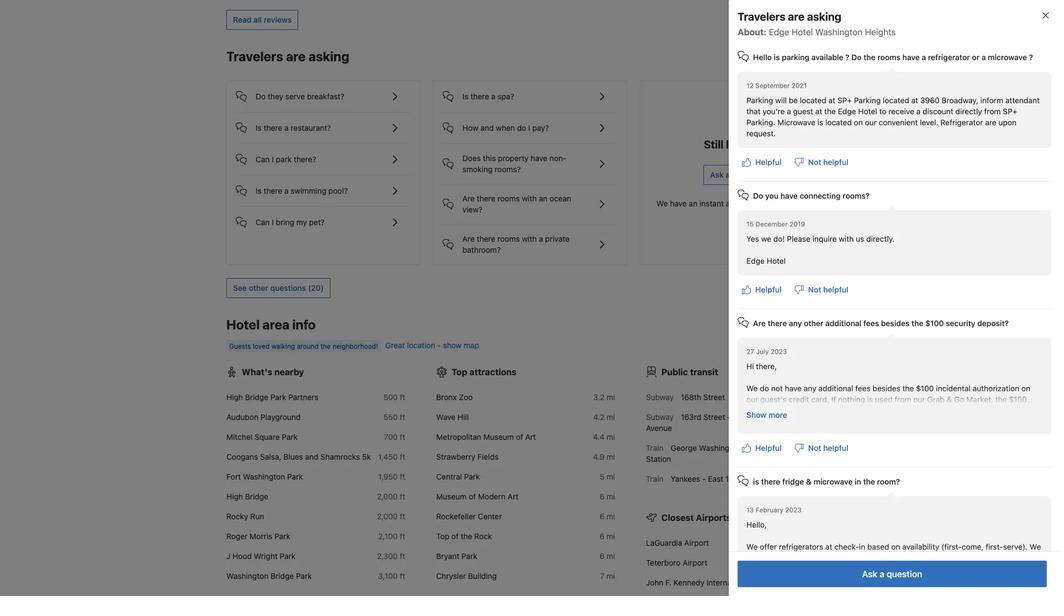 Task type: vqa. For each thing, say whether or not it's contained in the screenshot.
"1 week , 1 adult"
no



Task type: describe. For each thing, give the bounding box(es) containing it.
are for are there any other additional fees besides the $100 security deposit?
[[754, 319, 766, 328]]

chrysler
[[436, 572, 466, 581]]

do right but
[[908, 554, 917, 563]]

street for 163rd
[[704, 413, 726, 422]]

is for is there a swimming pool?
[[256, 186, 262, 196]]

helpful button for parking will be located at sp+ parking located at 3960 broadway, inform attendant that you're a guest at the edge hotel to receive a discount directly from sp+ parking. microwave is located on our convenient level. refrigerator are upon request.
[[738, 152, 787, 172]]

2,000 for bridge
[[377, 492, 398, 502]]

do they serve breakfast?
[[256, 92, 345, 101]]

on inside hello, we offer refrigerators at check-in based on availability (first-come, first-serve). we do not have microwaves in our rooms but we do have one in our lounge area available to all guests 24/7. thank you for sending us your questions.
[[892, 543, 901, 552]]

mi for metropolitan museum of art
[[607, 433, 616, 442]]

travelers for travelers are asking about: edge hotel washington heights
[[738, 10, 786, 23]]

helpful button for yes we do! please inquire with us directly. edge hotel
[[738, 280, 787, 300]]

hello
[[754, 53, 772, 62]]

mi for strawberry fields
[[607, 453, 616, 462]]

how and when do i pay?
[[463, 123, 549, 133]]

all inside button
[[254, 15, 262, 24]]

do you have connecting rooms?
[[754, 191, 870, 201]]

1 horizontal spatial museum
[[484, 433, 514, 442]]

roger
[[227, 532, 248, 541]]

0 vertical spatial you
[[766, 191, 779, 201]]

parking
[[782, 53, 810, 62]]

heights
[[866, 27, 896, 37]]

is right hello
[[774, 53, 780, 62]]

edge inside yes we do! please inquire with us directly. edge hotel
[[747, 257, 765, 266]]

train for yankees - east 153rd street
[[646, 475, 664, 484]]

have left instant
[[670, 199, 687, 208]]

we right serve).
[[1031, 543, 1042, 552]]

top for top attractions
[[452, 367, 468, 378]]

travelers are asking dialog
[[712, 0, 1061, 597]]

3,100 ft
[[378, 572, 406, 581]]

refrigerator
[[941, 118, 984, 127]]

our inside parking will be located at sp+ parking located at 3960 broadway, inform attendant that you're a guest at the edge hotel to receive a discount directly from sp+ parking. microwave is located on our convenient level. refrigerator are upon request.
[[866, 118, 877, 127]]

does this property have non- smoking rooms?
[[463, 154, 567, 174]]

wave hill
[[436, 413, 469, 422]]

to inside parking will be located at sp+ parking located at 3960 broadway, inform attendant that you're a guest at the edge hotel to receive a discount directly from sp+ parking. microwave is located on our convenient level. refrigerator are upon request.
[[880, 107, 887, 116]]

f.
[[666, 579, 672, 588]]

salsa,
[[260, 453, 282, 462]]

an inside are there rooms with an ocean view?
[[539, 194, 548, 203]]

see for travelers are asking
[[773, 53, 787, 62]]

see availability button for travelers are asking
[[767, 47, 834, 67]]

0 vertical spatial questions
[[783, 199, 818, 208]]

high for high bridge
[[227, 492, 243, 502]]

or
[[973, 53, 980, 62]]

our down check- at right bottom
[[843, 554, 855, 563]]

swimming
[[291, 186, 327, 196]]

3 not helpful button from the top
[[791, 439, 853, 459]]

train for george washington bridge bus station
[[646, 444, 664, 453]]

is there a restaurant? button
[[236, 113, 411, 135]]

this
[[483, 154, 496, 163]]

hotel up what's
[[227, 317, 260, 333]]

we inside hello, we offer refrigerators at check-in based on availability (first-come, first-serve). we do not have microwaves in our rooms but we do have one in our lounge area available to all guests 24/7. thank you for sending us your questions.
[[895, 554, 906, 563]]

are there rooms with a private bathroom? button
[[443, 225, 618, 256]]

my
[[297, 218, 307, 227]]

rooms down heights
[[878, 53, 901, 62]]

east
[[709, 475, 724, 484]]

is left used
[[868, 395, 874, 404]]

2 vertical spatial airport
[[754, 579, 778, 588]]

6 for museum of modern art
[[600, 492, 605, 502]]

at left 3960
[[912, 96, 919, 105]]

there for is there a spa?
[[471, 92, 489, 101]]

mi for bryant park
[[607, 552, 616, 561]]

0 vertical spatial any
[[790, 319, 803, 328]]

go
[[955, 395, 965, 404]]

airports
[[696, 513, 732, 523]]

i inside button
[[529, 123, 531, 133]]

1,450
[[378, 453, 398, 462]]

a inside button
[[492, 92, 496, 101]]

located up receive
[[883, 96, 910, 105]]

3 helpful button from the top
[[738, 439, 787, 459]]

availability for travelers are asking
[[789, 53, 828, 62]]

5k
[[362, 453, 371, 462]]

hello is parking available ? do the rooms have a refrigerator or a microwave ?
[[754, 53, 1034, 62]]

are there any other additional fees besides the $100 security deposit?
[[754, 319, 1010, 328]]

0 horizontal spatial microwave
[[814, 478, 853, 487]]

strawberry
[[436, 453, 476, 462]]

ft for coogans salsa, blues and shamrocks 5k
[[400, 453, 406, 462]]

163rd street – amsterdam avenue
[[646, 413, 775, 433]]

but
[[882, 554, 893, 563]]

rocky run
[[227, 512, 264, 522]]

for
[[786, 587, 796, 596]]

0 vertical spatial of
[[516, 433, 524, 442]]

international
[[707, 579, 752, 588]]

6 mi for bryant park
[[600, 552, 616, 561]]

ask a question button inside travelers are asking dialog
[[738, 561, 1048, 588]]

have left one
[[919, 554, 936, 563]]

mi for rockefeller center
[[607, 512, 616, 522]]

0 horizontal spatial incidental
[[747, 406, 782, 416]]

do inside hi there, we do not have any additional fees besides the $100 incidental authorization on our guest's credit card. if nothing is used from our grab & go market, the $100 incidental deposit is automatically released upon checkout. show more
[[760, 384, 770, 393]]

museum of modern art
[[436, 492, 519, 502]]

2023 for 13 february 2023
[[786, 507, 802, 514]]

transit
[[691, 367, 719, 378]]

other inside button
[[249, 284, 268, 293]]

at inside hello, we offer refrigerators at check-in based on availability (first-come, first-serve). we do not have microwaves in our rooms but we do have one in our lounge area available to all guests 24/7. thank you for sending us your questions.
[[826, 543, 833, 552]]

see other questions (20) button
[[227, 278, 331, 298]]

still
[[704, 137, 724, 150]]

mi for chrysler building
[[607, 572, 616, 581]]

2 vertical spatial street
[[748, 475, 770, 484]]

ask for the topmost the ask a question 'button'
[[711, 170, 724, 179]]

6 mi for museum of modern art
[[600, 492, 616, 502]]

coogans
[[227, 453, 258, 462]]

in down (first-
[[953, 554, 959, 563]]

ask for the ask a question 'button' within travelers are asking dialog
[[863, 569, 878, 580]]

teterboro airport
[[646, 559, 708, 568]]

see availability for info
[[773, 321, 828, 330]]

our left grab
[[914, 395, 926, 404]]

2 vertical spatial $100
[[1010, 395, 1028, 404]]

ft left if
[[820, 393, 825, 402]]

2 horizontal spatial do
[[852, 53, 862, 62]]

6 for bryant park
[[600, 552, 605, 561]]

restaurant?
[[291, 123, 331, 133]]

1 vertical spatial and
[[305, 453, 319, 462]]

1 horizontal spatial sp+
[[1004, 107, 1018, 116]]

in up 24/7.
[[835, 554, 841, 563]]

0 horizontal spatial &
[[807, 478, 812, 487]]

a left refrigerator
[[922, 53, 927, 62]]

1 horizontal spatial available
[[812, 53, 844, 62]]

1,450 ft
[[378, 453, 406, 462]]

you inside hello, we offer refrigerators at check-in based on availability (first-come, first-serve). we do not have microwaves in our rooms but we do have one in our lounge area available to all guests 24/7. thank you for sending us your questions.
[[771, 587, 784, 596]]

first-
[[986, 543, 1004, 552]]

area inside hello, we offer refrigerators at check-in based on availability (first-come, first-serve). we do not have microwaves in our rooms but we do have one in our lounge area available to all guests 24/7. thank you for sending us your questions.
[[1002, 554, 1017, 563]]

mitchel square park
[[227, 433, 298, 442]]

with inside yes we do! please inquire with us directly. edge hotel
[[839, 235, 854, 244]]

top attractions
[[452, 367, 517, 378]]

1 vertical spatial to
[[754, 199, 761, 208]]

rooms inside hello, we offer refrigerators at check-in based on availability (first-come, first-serve). we do not have microwaves in our rooms but we do have one in our lounge area available to all guests 24/7. thank you for sending us your questions.
[[857, 554, 879, 563]]

in left room? on the bottom right
[[855, 478, 862, 487]]

travelers are asking
[[227, 49, 350, 64]]

can i park there?
[[256, 155, 316, 164]]

pool?
[[329, 186, 348, 196]]

top for top of the rock
[[436, 532, 450, 541]]

is there a spa? button
[[443, 81, 618, 103]]

a down be
[[787, 107, 792, 116]]

center
[[478, 512, 502, 522]]

12
[[747, 82, 754, 90]]

high bridge park partners
[[227, 393, 319, 402]]

1 vertical spatial $100
[[917, 384, 935, 393]]

question for the topmost the ask a question 'button'
[[733, 170, 764, 179]]

a up we have an instant answer to most questions
[[726, 170, 731, 179]]

2,000 for run
[[377, 512, 398, 522]]

not for located
[[809, 158, 822, 167]]

24/7.
[[825, 565, 843, 574]]

0 vertical spatial fees
[[864, 319, 880, 328]]

a left "restaurant?"
[[285, 123, 289, 133]]

we have an instant answer to most questions
[[657, 199, 818, 208]]

bronx
[[436, 393, 457, 402]]

deposit
[[784, 406, 810, 416]]

bryant
[[436, 552, 460, 561]]

can i park there? button
[[236, 144, 411, 166]]

other inside travelers are asking dialog
[[805, 319, 824, 328]]

4.4
[[593, 433, 605, 442]]

mi for teterboro airport
[[817, 559, 825, 568]]

airport for laguardia airport
[[685, 539, 709, 548]]

6 for teterboro airport
[[810, 559, 815, 568]]

rooms? inside does this property have non- smoking rooms?
[[495, 165, 521, 174]]

receive
[[889, 107, 915, 116]]

can for can i bring my pet?
[[256, 218, 270, 227]]

a right the or
[[982, 53, 987, 62]]

located up guest
[[801, 96, 827, 105]]

13
[[747, 507, 754, 514]]

top of the rock
[[436, 532, 492, 541]]

2,100
[[378, 532, 398, 541]]

153rd
[[726, 475, 746, 484]]

see availability for asking
[[773, 53, 828, 62]]

december
[[756, 220, 788, 228]]

your
[[839, 587, 855, 596]]

our down come,
[[961, 554, 973, 563]]

a left swimming
[[285, 186, 289, 196]]

george washington bridge bus station
[[646, 444, 783, 464]]

have right most
[[781, 191, 798, 201]]

rockefeller
[[436, 512, 476, 522]]

are there rooms with a private bathroom?
[[463, 234, 570, 255]]

6 mi for top of the rock
[[600, 532, 616, 541]]

subway for 163rd street – amsterdam avenue
[[646, 413, 674, 422]]

closest airports
[[662, 513, 732, 523]]

playground
[[261, 413, 301, 422]]

hotel inside yes we do! please inquire with us directly. edge hotel
[[767, 257, 786, 266]]

is for is there a restaurant?
[[256, 123, 262, 133]]

info
[[293, 317, 316, 333]]

subway for 168th street
[[646, 393, 674, 402]]

700
[[384, 433, 398, 442]]

hotel inside travelers are asking about: edge hotel washington heights
[[792, 27, 814, 37]]

to inside hello, we offer refrigerators at check-in based on availability (first-come, first-serve). we do not have microwaves in our rooms but we do have one in our lounge area available to all guests 24/7. thank you for sending us your questions.
[[780, 565, 787, 574]]

ft for high bridge park partners
[[400, 393, 406, 402]]

bridge inside george washington bridge bus station
[[744, 444, 767, 453]]

can i bring my pet?
[[256, 218, 325, 227]]

0 vertical spatial ask a question button
[[704, 165, 771, 185]]

we left instant
[[657, 199, 668, 208]]

upon inside parking will be located at sp+ parking located at 3960 broadway, inform attendant that you're a guest at the edge hotel to receive a discount directly from sp+ parking. microwave is located on our convenient level. refrigerator are upon request.
[[999, 118, 1017, 127]]

not helpful for inquire
[[809, 285, 849, 294]]

2021
[[792, 82, 807, 90]]

a down but
[[880, 569, 885, 580]]

grab
[[928, 395, 945, 404]]

5 for park
[[600, 473, 605, 482]]

not helpful for at
[[809, 158, 849, 167]]

george
[[671, 444, 697, 453]]

there for are there any other additional fees besides the $100 security deposit?
[[768, 319, 788, 328]]

ft for roger morris park
[[400, 532, 406, 541]]

have down offer
[[772, 554, 789, 563]]

1 horizontal spatial an
[[689, 199, 698, 208]]

questions inside button
[[270, 284, 306, 293]]

hood
[[233, 552, 252, 561]]

airport for teterboro airport
[[683, 559, 708, 568]]

nothing
[[839, 395, 866, 404]]

at right be
[[829, 96, 836, 105]]

2023 for 27 july 2023
[[771, 348, 788, 356]]

ft for washington bridge park
[[400, 572, 406, 581]]

are for travelers are asking
[[286, 49, 306, 64]]

partners
[[289, 393, 319, 402]]

4.2
[[594, 413, 605, 422]]

do up international
[[747, 554, 756, 563]]

washington down salsa,
[[243, 473, 285, 482]]

central park
[[436, 473, 480, 482]]

4.9 mi
[[594, 453, 616, 462]]

is right 153rd
[[754, 478, 760, 487]]

bridge for 3,100 ft
[[271, 572, 294, 581]]

650 ft
[[804, 393, 825, 402]]

1 horizontal spatial incidental
[[937, 384, 971, 393]]

from inside parking will be located at sp+ parking located at 3960 broadway, inform attendant that you're a guest at the edge hotel to receive a discount directly from sp+ parking. microwave is located on our convenient level. refrigerator are upon request.
[[985, 107, 1002, 116]]

have inside does this property have non- smoking rooms?
[[531, 154, 548, 163]]

we left offer
[[747, 543, 758, 552]]

700 ft
[[384, 433, 406, 442]]

availability inside hello, we offer refrigerators at check-in based on availability (first-come, first-serve). we do not have microwaves in our rooms but we do have one in our lounge area available to all guests 24/7. thank you for sending us your questions.
[[903, 543, 940, 552]]

3 helpful from the top
[[824, 444, 849, 453]]

ft for fort washington park
[[400, 473, 406, 482]]

in left "based"
[[860, 543, 866, 552]]

what's
[[242, 367, 272, 378]]

breakfast?
[[307, 92, 345, 101]]

fridge
[[783, 478, 805, 487]]

do inside button
[[517, 123, 527, 133]]

see availability button for hotel area info
[[767, 316, 834, 336]]

a up level.
[[917, 107, 921, 116]]

any inside hi there, we do not have any additional fees besides the $100 incidental authorization on our guest's credit card. if nothing is used from our grab & go market, the $100 incidental deposit is automatically released upon checkout. show more
[[804, 384, 817, 393]]

besides inside hi there, we do not have any additional fees besides the $100 incidental authorization on our guest's credit card. if nothing is used from our grab & go market, the $100 incidental deposit is automatically released upon checkout. show more
[[873, 384, 901, 393]]

2,300
[[377, 552, 398, 561]]



Task type: locate. For each thing, give the bounding box(es) containing it.
train up the station
[[646, 444, 664, 453]]

smoking
[[463, 165, 493, 174]]

2 helpful button from the top
[[738, 280, 787, 300]]

we down hi
[[747, 384, 758, 393]]

0 horizontal spatial of
[[452, 532, 459, 541]]

question inside travelers are asking dialog
[[887, 569, 923, 580]]

2 can from the top
[[256, 218, 270, 227]]

1 see availability button from the top
[[767, 47, 834, 67]]

? down travelers are asking about: edge hotel washington heights at the top right of page
[[846, 53, 850, 62]]

2 ? from the left
[[1030, 53, 1034, 62]]

to left most
[[754, 199, 761, 208]]

not up 1.1 mi
[[809, 444, 822, 453]]

ask a question
[[711, 170, 764, 179], [863, 569, 923, 580]]

0 vertical spatial all
[[254, 15, 262, 24]]

parking up 'that'
[[747, 96, 774, 105]]

ft right 3,100
[[400, 572, 406, 581]]

2 train from the top
[[646, 475, 664, 484]]

ask up instant
[[711, 170, 724, 179]]

not helpful up connecting
[[809, 158, 849, 167]]

be
[[789, 96, 798, 105]]

zoo
[[459, 393, 473, 402]]

i for can i bring my pet?
[[272, 218, 274, 227]]

5 mi up microwaves
[[810, 539, 825, 548]]

0 vertical spatial 2,000 ft
[[377, 492, 406, 502]]

an left instant
[[689, 199, 698, 208]]

0 horizontal spatial edge
[[747, 257, 765, 266]]

2 see availability button from the top
[[767, 316, 834, 336]]

1 horizontal spatial on
[[892, 543, 901, 552]]

museum down central
[[436, 492, 467, 502]]

1 not helpful button from the top
[[791, 152, 853, 172]]

1 2,000 ft from the top
[[377, 492, 406, 502]]

not
[[772, 384, 783, 393], [758, 554, 770, 563]]

and inside button
[[481, 123, 494, 133]]

is inside button
[[463, 92, 469, 101]]

all inside hello, we offer refrigerators at check-in based on availability (first-come, first-serve). we do not have microwaves in our rooms but we do have one in our lounge area available to all guests 24/7. thank you for sending us your questions.
[[789, 565, 797, 574]]

july
[[757, 348, 769, 356]]

bridge up audubon playground
[[245, 393, 269, 402]]

j hood wright park
[[227, 552, 296, 561]]

have
[[903, 53, 920, 62], [531, 154, 548, 163], [781, 191, 798, 201], [670, 199, 687, 208], [785, 384, 802, 393], [772, 554, 789, 563], [919, 554, 936, 563]]

is inside parking will be located at sp+ parking located at 3960 broadway, inform attendant that you're a guest at the edge hotel to receive a discount directly from sp+ parking. microwave is located on our convenient level. refrigerator are upon request.
[[818, 118, 824, 127]]

1 horizontal spatial microwave
[[989, 53, 1028, 62]]

2,000 ft for rocky run
[[377, 512, 406, 522]]

ask inside dialog
[[863, 569, 878, 580]]

airport left for
[[754, 579, 778, 588]]

0 horizontal spatial on
[[855, 118, 863, 127]]

0 vertical spatial question
[[733, 170, 764, 179]]

there inside are there rooms with an ocean view?
[[477, 194, 496, 203]]

helpful up connecting
[[824, 158, 849, 167]]

ask a question for the ask a question 'button' within travelers are asking dialog
[[863, 569, 923, 580]]

0 vertical spatial not
[[772, 384, 783, 393]]

when
[[496, 123, 515, 133]]

travelers for travelers are asking
[[227, 49, 283, 64]]

1 horizontal spatial us
[[856, 235, 865, 244]]

1 vertical spatial all
[[789, 565, 797, 574]]

6 for top of the rock
[[600, 532, 605, 541]]

see availability up 2021
[[773, 53, 828, 62]]

1 can from the top
[[256, 155, 270, 164]]

our up show
[[747, 395, 759, 404]]

0 vertical spatial $100
[[926, 319, 945, 328]]

request.
[[747, 129, 776, 138]]

2 vertical spatial do
[[754, 191, 764, 201]]

with for an
[[522, 194, 537, 203]]

top up bryant
[[436, 532, 450, 541]]

with inside are there rooms with a private bathroom?
[[522, 234, 537, 244]]

additional inside hi there, we do not have any additional fees besides the $100 incidental authorization on our guest's credit card. if nothing is used from our grab & go market, the $100 incidental deposit is automatically released upon checkout. show more
[[819, 384, 854, 393]]

2 2,000 ft from the top
[[377, 512, 406, 522]]

1 vertical spatial not helpful button
[[791, 280, 853, 300]]

1 vertical spatial besides
[[873, 384, 901, 393]]

street for 168th
[[704, 393, 726, 402]]

500 ft
[[384, 393, 406, 402]]

authorization
[[973, 384, 1020, 393]]

there for is there a restaurant?
[[264, 123, 282, 133]]

have left non-
[[531, 154, 548, 163]]

0 vertical spatial see availability
[[773, 53, 828, 62]]

do left they
[[256, 92, 266, 101]]

bridge for 2,000 ft
[[245, 492, 269, 502]]

high
[[227, 393, 243, 402], [227, 492, 243, 502]]

2 not from the top
[[809, 285, 822, 294]]

1 horizontal spatial parking
[[855, 96, 881, 105]]

there for are there rooms with an ocean view?
[[477, 194, 496, 203]]

non-
[[550, 154, 567, 163]]

ft right 1,450
[[400, 453, 406, 462]]

1 vertical spatial upon
[[902, 406, 920, 416]]

us inside hello, we offer refrigerators at check-in based on availability (first-come, first-serve). we do not have microwaves in our rooms but we do have one in our lounge area available to all guests 24/7. thank you for sending us your questions.
[[828, 587, 837, 596]]

ft for j hood wright park
[[400, 552, 406, 561]]

1 horizontal spatial other
[[805, 319, 824, 328]]

1 not from the top
[[809, 158, 822, 167]]

5 up microwaves
[[810, 539, 815, 548]]

subway up avenue
[[646, 413, 674, 422]]

see for hotel area info
[[773, 321, 787, 330]]

asking up parking
[[808, 10, 842, 23]]

an
[[539, 194, 548, 203], [689, 199, 698, 208]]

upon inside hi there, we do not have any additional fees besides the $100 incidental authorization on our guest's credit card. if nothing is used from our grab & go market, the $100 incidental deposit is automatically released upon checkout. show more
[[902, 406, 920, 416]]

available
[[812, 53, 844, 62], [747, 565, 778, 574]]

ocean
[[550, 194, 572, 203]]

helpful
[[824, 158, 849, 167], [824, 285, 849, 294], [824, 444, 849, 453]]

there down they
[[264, 123, 282, 133]]

ask a question button down "based"
[[738, 561, 1048, 588]]

mi for top of the rock
[[607, 532, 616, 541]]

2 not helpful from the top
[[809, 285, 849, 294]]

not inside hi there, we do not have any additional fees besides the $100 incidental authorization on our guest's credit card. if nothing is used from our grab & go market, the $100 incidental deposit is automatically released upon checkout. show more
[[772, 384, 783, 393]]

1 parking from the left
[[747, 96, 774, 105]]

laguardia
[[646, 539, 683, 548]]

ask a question inside travelers are asking dialog
[[863, 569, 923, 580]]

2 horizontal spatial edge
[[839, 107, 857, 116]]

our
[[866, 118, 877, 127], [747, 395, 759, 404], [914, 395, 926, 404], [843, 554, 855, 563], [961, 554, 973, 563]]

train down the station
[[646, 475, 664, 484]]

asking for travelers are asking
[[309, 49, 350, 64]]

wave
[[436, 413, 456, 422]]

0 horizontal spatial any
[[790, 319, 803, 328]]

&
[[947, 395, 953, 404], [807, 478, 812, 487]]

ft right the 700
[[400, 433, 406, 442]]

0 horizontal spatial art
[[508, 492, 519, 502]]

about:
[[738, 27, 767, 37]]

0 vertical spatial i
[[529, 123, 531, 133]]

1 vertical spatial are
[[286, 49, 306, 64]]

of for rock
[[452, 532, 459, 541]]

1 vertical spatial on
[[1022, 384, 1031, 393]]

1 horizontal spatial question
[[887, 569, 923, 580]]

0 horizontal spatial not
[[758, 554, 770, 563]]

incidental up go on the right bottom of page
[[937, 384, 971, 393]]

edge inside parking will be located at sp+ parking located at 3960 broadway, inform attendant that you're a guest at the edge hotel to receive a discount directly from sp+ parking. microwave is located on our convenient level. refrigerator are upon request.
[[839, 107, 857, 116]]

1 vertical spatial microwave
[[814, 478, 853, 487]]

do for do they serve breakfast?
[[256, 92, 266, 101]]

not for please
[[809, 285, 822, 294]]

can for can i park there?
[[256, 155, 270, 164]]

you up the december
[[766, 191, 779, 201]]

0 horizontal spatial area
[[263, 317, 290, 333]]

helpful down do!
[[756, 285, 782, 294]]

1 2,000 from the top
[[377, 492, 398, 502]]

& inside hi there, we do not have any additional fees besides the $100 incidental authorization on our guest's credit card. if nothing is used from our grab & go market, the $100 incidental deposit is automatically released upon checkout. show more
[[947, 395, 953, 404]]

morris
[[250, 532, 273, 541]]

1 ? from the left
[[846, 53, 850, 62]]

helpful down show more button
[[756, 444, 782, 453]]

0 vertical spatial sp+
[[838, 96, 853, 105]]

1 helpful button from the top
[[738, 152, 787, 172]]

2 vertical spatial not helpful
[[809, 444, 849, 453]]

hotel down do!
[[767, 257, 786, 266]]

1 vertical spatial museum
[[436, 492, 467, 502]]

hotel inside parking will be located at sp+ parking located at 3960 broadway, inform attendant that you're a guest at the edge hotel to receive a discount directly from sp+ parking. microwave is located on our convenient level. refrigerator are upon request.
[[859, 107, 878, 116]]

27
[[747, 348, 755, 356]]

are for are there rooms with an ocean view?
[[463, 194, 475, 203]]

metropolitan
[[436, 433, 482, 442]]

with inside are there rooms with an ocean view?
[[522, 194, 537, 203]]

are up serve
[[286, 49, 306, 64]]

availability for hotel area info
[[789, 321, 828, 330]]

5 mi down 4.9 mi
[[600, 473, 616, 482]]

0 vertical spatial art
[[526, 433, 536, 442]]

the inside parking will be located at sp+ parking located at 3960 broadway, inform attendant that you're a guest at the edge hotel to receive a discount directly from sp+ parking. microwave is located on our convenient level. refrigerator are upon request.
[[825, 107, 836, 116]]

0 vertical spatial us
[[856, 235, 865, 244]]

used
[[876, 395, 893, 404]]

subway down public
[[646, 393, 674, 402]]

edge inside travelers are asking about: edge hotel washington heights
[[769, 27, 790, 37]]

yes we do! please inquire with us directly. edge hotel
[[747, 235, 895, 266]]

3 helpful from the top
[[756, 444, 782, 453]]

a inside are there rooms with a private bathroom?
[[539, 234, 543, 244]]

6 for rockefeller center
[[600, 512, 605, 522]]

to left receive
[[880, 107, 887, 116]]

1 vertical spatial do
[[256, 92, 266, 101]]

on right authorization
[[1022, 384, 1031, 393]]

ask a question down but
[[863, 569, 923, 580]]

helpful for inquire
[[824, 285, 849, 294]]

1 horizontal spatial all
[[789, 565, 797, 574]]

can left bring
[[256, 218, 270, 227]]

0 vertical spatial street
[[704, 393, 726, 402]]

ft right 1,950
[[400, 473, 406, 482]]

1 vertical spatial sp+
[[1004, 107, 1018, 116]]

do right the answer
[[754, 191, 764, 201]]

1 horizontal spatial from
[[985, 107, 1002, 116]]

0 vertical spatial availability
[[789, 53, 828, 62]]

fees inside hi there, we do not have any additional fees besides the $100 incidental authorization on our guest's credit card. if nothing is used from our grab & go market, the $100 incidental deposit is automatically released upon checkout. show more
[[856, 384, 871, 393]]

there for is there fridge & microwave in the room?
[[762, 478, 781, 487]]

asking inside travelers are asking about: edge hotel washington heights
[[808, 10, 842, 23]]

laguardia airport
[[646, 539, 709, 548]]

0 vertical spatial train
[[646, 444, 664, 453]]

2 subway from the top
[[646, 413, 674, 422]]

1 horizontal spatial not
[[772, 384, 783, 393]]

i left park
[[272, 155, 274, 164]]

0 horizontal spatial ?
[[846, 53, 850, 62]]

1 see availability from the top
[[773, 53, 828, 62]]

you
[[766, 191, 779, 201], [771, 587, 784, 596]]

0 vertical spatial helpful
[[756, 158, 782, 167]]

rooms down does this property have non- smoking rooms?
[[498, 194, 520, 203]]

with for a
[[522, 234, 537, 244]]

other
[[249, 284, 268, 293], [805, 319, 824, 328]]

museum
[[484, 433, 514, 442], [436, 492, 467, 502]]

1 vertical spatial us
[[828, 587, 837, 596]]

helpful for at
[[824, 158, 849, 167]]

nearby
[[275, 367, 304, 378]]

from inside hi there, we do not have any additional fees besides the $100 incidental authorization on our guest's credit card. if nothing is used from our grab & go market, the $100 incidental deposit is automatically released upon checkout. show more
[[895, 395, 912, 404]]

helpful for parking will be located at sp+ parking located at 3960 broadway, inform attendant that you're a guest at the edge hotel to receive a discount directly from sp+ parking. microwave is located on our convenient level. refrigerator are upon request.
[[756, 158, 782, 167]]

are inside parking will be located at sp+ parking located at 3960 broadway, inform attendant that you're a guest at the edge hotel to receive a discount directly from sp+ parking. microwave is located on our convenient level. refrigerator are upon request.
[[986, 118, 997, 127]]

airport down closest airports
[[685, 539, 709, 548]]

high for high bridge park partners
[[227, 393, 243, 402]]

0 vertical spatial other
[[249, 284, 268, 293]]

art for metropolitan museum of art
[[526, 433, 536, 442]]

5 mi for laguardia airport
[[810, 539, 825, 548]]

sp+ right be
[[838, 96, 853, 105]]

audubon playground
[[227, 413, 301, 422]]

see inside button
[[233, 284, 247, 293]]

1 vertical spatial area
[[1002, 554, 1017, 563]]

available inside hello, we offer refrigerators at check-in based on availability (first-come, first-serve). we do not have microwaves in our rooms but we do have one in our lounge area available to all guests 24/7. thank you for sending us your questions.
[[747, 565, 778, 574]]

2,000 down 1,950
[[377, 492, 398, 502]]

ft up 2,100 ft
[[400, 512, 406, 522]]

do down travelers are asking about: edge hotel washington heights at the top right of page
[[852, 53, 862, 62]]

500
[[384, 393, 398, 402]]

1 vertical spatial high
[[227, 492, 243, 502]]

2 vertical spatial i
[[272, 218, 274, 227]]

are inside travelers are asking about: edge hotel washington heights
[[789, 10, 805, 23]]

0 vertical spatial not helpful button
[[791, 152, 853, 172]]

see up 27 july 2023
[[773, 321, 787, 330]]

ask a question button up we have an instant answer to most questions
[[704, 165, 771, 185]]

there inside are there rooms with a private bathroom?
[[477, 234, 496, 244]]

not helpful button for at
[[791, 152, 853, 172]]

high up audubon
[[227, 393, 243, 402]]

13 february 2023
[[747, 507, 802, 514]]

mi for john f. kennedy international airport
[[817, 579, 825, 588]]

us inside yes we do! please inquire with us directly. edge hotel
[[856, 235, 865, 244]]

6 mi for teterboro airport
[[810, 559, 825, 568]]

3 not helpful from the top
[[809, 444, 849, 453]]

ft for high bridge
[[400, 492, 406, 502]]

question for the ask a question 'button' within travelers are asking dialog
[[887, 569, 923, 580]]

are up parking
[[789, 10, 805, 23]]

and
[[481, 123, 494, 133], [305, 453, 319, 462]]

read all reviews button
[[227, 10, 298, 30]]

0 vertical spatial not helpful
[[809, 158, 849, 167]]

washington
[[816, 27, 863, 37], [700, 444, 742, 453], [243, 473, 285, 482], [227, 572, 269, 581]]

to up for
[[780, 565, 787, 574]]

rockefeller center
[[436, 512, 502, 522]]

hotel area info
[[227, 317, 316, 333]]

not helpful button up 1.1 mi
[[791, 439, 853, 459]]

0 vertical spatial are
[[789, 10, 805, 23]]

1 horizontal spatial do
[[754, 191, 764, 201]]

2 not helpful button from the top
[[791, 280, 853, 300]]

are up july
[[754, 319, 766, 328]]

1 horizontal spatial edge
[[769, 27, 790, 37]]

0 horizontal spatial available
[[747, 565, 778, 574]]

of for art
[[469, 492, 476, 502]]

refrigerator
[[929, 53, 971, 62]]

1 vertical spatial not
[[809, 285, 822, 294]]

are for are there rooms with a private bathroom?
[[463, 234, 475, 244]]

2,000 ft
[[377, 492, 406, 502], [377, 512, 406, 522]]

1 helpful from the top
[[756, 158, 782, 167]]

0 horizontal spatial upon
[[902, 406, 920, 416]]

bridge for 500 ft
[[245, 393, 269, 402]]

street right 168th
[[704, 393, 726, 402]]

is for is there a spa?
[[463, 92, 469, 101]]

travelers inside travelers are asking about: edge hotel washington heights
[[738, 10, 786, 23]]

based
[[868, 543, 890, 552]]

there up the bathroom?
[[477, 234, 496, 244]]

we
[[762, 235, 772, 244], [895, 554, 906, 563]]

available right parking
[[812, 53, 844, 62]]

0 vertical spatial ask a question
[[711, 170, 764, 179]]

are down inform
[[986, 118, 997, 127]]

on up but
[[892, 543, 901, 552]]

private
[[546, 234, 570, 244]]

top
[[452, 367, 468, 378], [436, 532, 450, 541]]

do for do you have connecting rooms?
[[754, 191, 764, 201]]

2 helpful from the top
[[824, 285, 849, 294]]

washington down hood
[[227, 572, 269, 581]]

at left check- at right bottom
[[826, 543, 833, 552]]

rooms inside are there rooms with an ocean view?
[[498, 194, 520, 203]]

on inside hi there, we do not have any additional fees besides the $100 incidental authorization on our guest's credit card. if nothing is used from our grab & go market, the $100 incidental deposit is automatically released upon checkout. show more
[[1022, 384, 1031, 393]]

a left spa?
[[492, 92, 496, 101]]

1 vertical spatial street
[[704, 413, 726, 422]]

ft
[[400, 393, 406, 402], [820, 393, 825, 402], [400, 413, 406, 422], [400, 433, 406, 442], [820, 449, 825, 459], [400, 453, 406, 462], [400, 473, 406, 482], [400, 492, 406, 502], [400, 512, 406, 522], [400, 532, 406, 541], [400, 552, 406, 561], [400, 572, 406, 581]]

1 vertical spatial from
[[895, 395, 912, 404]]

still looking?
[[704, 137, 771, 150]]

street inside 163rd street – amsterdam avenue
[[704, 413, 726, 422]]

bus
[[769, 444, 783, 453]]

fields
[[478, 453, 499, 462]]

are
[[463, 194, 475, 203], [463, 234, 475, 244], [754, 319, 766, 328]]

mi for museum of modern art
[[607, 492, 616, 502]]

mitchel
[[227, 433, 253, 442]]

incidental down guest's
[[747, 406, 782, 416]]

at
[[829, 96, 836, 105], [912, 96, 919, 105], [816, 107, 823, 116], [826, 543, 833, 552]]

are inside travelers are asking dialog
[[754, 319, 766, 328]]

a left the 'private'
[[539, 234, 543, 244]]

5 mi for central park
[[600, 473, 616, 482]]

we right but
[[895, 554, 906, 563]]

1 not helpful from the top
[[809, 158, 849, 167]]

microwave
[[989, 53, 1028, 62], [814, 478, 853, 487]]

2,300 ft
[[377, 552, 406, 561]]

i
[[529, 123, 531, 133], [272, 155, 274, 164], [272, 218, 274, 227]]

1 train from the top
[[646, 444, 664, 453]]

0 horizontal spatial parking
[[747, 96, 774, 105]]

helpful down yes we do! please inquire with us directly. edge hotel
[[824, 285, 849, 294]]

1 vertical spatial incidental
[[747, 406, 782, 416]]

mi for wave hill
[[607, 413, 616, 422]]

there inside button
[[471, 92, 489, 101]]

the
[[864, 53, 876, 62], [825, 107, 836, 116], [912, 319, 924, 328], [903, 384, 915, 393], [996, 395, 1008, 404], [864, 478, 876, 487], [461, 532, 473, 541]]

0 horizontal spatial and
[[305, 453, 319, 462]]

washington inside travelers are asking about: edge hotel washington heights
[[816, 27, 863, 37]]

rooms up the bathroom?
[[498, 234, 520, 244]]

2 vertical spatial see
[[773, 321, 787, 330]]

located right microwave
[[826, 118, 852, 127]]

6 mi for rockefeller center
[[600, 512, 616, 522]]

2 vertical spatial availability
[[903, 543, 940, 552]]

at right guest
[[816, 107, 823, 116]]

us left "your" on the bottom right of the page
[[828, 587, 837, 596]]

public transit
[[662, 367, 719, 378]]

level.
[[921, 118, 939, 127]]

2 2,000 from the top
[[377, 512, 398, 522]]

there for are there rooms with a private bathroom?
[[477, 234, 496, 244]]

1 vertical spatial any
[[804, 384, 817, 393]]

microwave right the or
[[989, 53, 1028, 62]]

mi for bronx zoo
[[607, 393, 616, 402]]

5 down 4.9 mi
[[600, 473, 605, 482]]

rocky
[[227, 512, 248, 522]]

have inside hi there, we do not have any additional fees besides the $100 incidental authorization on our guest's credit card. if nothing is used from our grab & go market, the $100 incidental deposit is automatically released upon checkout. show more
[[785, 384, 802, 393]]

amsterdam
[[734, 413, 775, 422]]

fees
[[864, 319, 880, 328], [856, 384, 871, 393]]

area
[[263, 317, 290, 333], [1002, 554, 1017, 563]]

we inside yes we do! please inquire with us directly. edge hotel
[[762, 235, 772, 244]]

4.9
[[594, 453, 605, 462]]

1 horizontal spatial ask
[[863, 569, 878, 580]]

2 vertical spatial helpful
[[756, 444, 782, 453]]

on left convenient at top right
[[855, 118, 863, 127]]

15
[[747, 220, 754, 228]]

there for is there a swimming pool?
[[264, 186, 282, 196]]

john f. kennedy international airport
[[646, 579, 778, 588]]

have left refrigerator
[[903, 53, 920, 62]]

there up view?
[[477, 194, 496, 203]]

5 for airport
[[810, 539, 815, 548]]

1 helpful from the top
[[824, 158, 849, 167]]

on inside parking will be located at sp+ parking located at 3960 broadway, inform attendant that you're a guest at the edge hotel to receive a discount directly from sp+ parking. microwave is located on our convenient level. refrigerator are upon request.
[[855, 118, 863, 127]]

ft right 2,100
[[400, 532, 406, 541]]

rooms inside are there rooms with a private bathroom?
[[498, 234, 520, 244]]

1 vertical spatial additional
[[819, 384, 854, 393]]

is
[[463, 92, 469, 101], [256, 123, 262, 133], [256, 186, 262, 196]]

are there rooms with an ocean view? button
[[443, 184, 618, 215]]

0 vertical spatial and
[[481, 123, 494, 133]]

i for can i park there?
[[272, 155, 274, 164]]

is there a swimming pool?
[[256, 186, 348, 196]]

washington inside george washington bridge bus station
[[700, 444, 742, 453]]

0 horizontal spatial ask a question
[[711, 170, 764, 179]]

are inside are there rooms with a private bathroom?
[[463, 234, 475, 244]]

2,000 ft for high bridge
[[377, 492, 406, 502]]

2 vertical spatial not helpful button
[[791, 439, 853, 459]]

1 vertical spatial of
[[469, 492, 476, 502]]

0 horizontal spatial museum
[[436, 492, 467, 502]]

rooms? inside travelers are asking dialog
[[843, 191, 870, 201]]

asking for travelers are asking about: edge hotel washington heights
[[808, 10, 842, 23]]

ask a question for the topmost the ask a question 'button'
[[711, 170, 764, 179]]

1 vertical spatial airport
[[683, 559, 708, 568]]

0 vertical spatial asking
[[808, 10, 842, 23]]

sp+ down attendant
[[1004, 107, 1018, 116]]

are inside are there rooms with an ocean view?
[[463, 194, 475, 203]]

train
[[646, 444, 664, 453], [646, 475, 664, 484]]

mi for laguardia airport
[[817, 539, 825, 548]]

helpful for yes we do! please inquire with us directly. edge hotel
[[756, 285, 782, 294]]

1 high from the top
[[227, 393, 243, 402]]

0 vertical spatial additional
[[826, 319, 862, 328]]

is there a restaurant?
[[256, 123, 331, 133]]

one
[[938, 554, 951, 563]]

2,000 ft down 1,950 ft
[[377, 492, 406, 502]]

1 vertical spatial are
[[463, 234, 475, 244]]

0 vertical spatial ask
[[711, 170, 724, 179]]

central
[[436, 473, 462, 482]]

pay?
[[533, 123, 549, 133]]

edge right guest
[[839, 107, 857, 116]]

with left 'ocean'
[[522, 194, 537, 203]]

1 vertical spatial see availability
[[773, 321, 828, 330]]

of
[[516, 433, 524, 442], [469, 492, 476, 502], [452, 532, 459, 541]]

0 horizontal spatial sp+
[[838, 96, 853, 105]]

1 vertical spatial we
[[895, 554, 906, 563]]

area down serve).
[[1002, 554, 1017, 563]]

2 helpful from the top
[[756, 285, 782, 294]]

ft for mitchel square park
[[400, 433, 406, 442]]

3 not from the top
[[809, 444, 822, 453]]

area left the info
[[263, 317, 290, 333]]

thank
[[747, 587, 769, 596]]

0 horizontal spatial 5 mi
[[600, 473, 616, 482]]

2 vertical spatial to
[[780, 565, 787, 574]]

questions
[[783, 199, 818, 208], [270, 284, 306, 293]]

incidental
[[937, 384, 971, 393], [747, 406, 782, 416]]

ft for rocky run
[[400, 512, 406, 522]]

0 horizontal spatial us
[[828, 587, 837, 596]]

0 vertical spatial airport
[[685, 539, 709, 548]]

2 parking from the left
[[855, 96, 881, 105]]

do inside button
[[256, 92, 266, 101]]

we inside hi there, we do not have any additional fees besides the $100 incidental authorization on our guest's credit card. if nothing is used from our grab & go market, the $100 incidental deposit is automatically released upon checkout. show more
[[747, 384, 758, 393]]

not inside hello, we offer refrigerators at check-in based on availability (first-come, first-serve). we do not have microwaves in our rooms but we do have one in our lounge area available to all guests 24/7. thank you for sending us your questions.
[[758, 554, 770, 563]]

2 vertical spatial of
[[452, 532, 459, 541]]

0 horizontal spatial rooms?
[[495, 165, 521, 174]]

1 vertical spatial helpful
[[824, 285, 849, 294]]

bridge left bus
[[744, 444, 767, 453]]

1 subway from the top
[[646, 393, 674, 402]]

guests
[[799, 565, 823, 574]]

helpful right '3,150'
[[824, 444, 849, 453]]

we left do!
[[762, 235, 772, 244]]

bryant park
[[436, 552, 478, 561]]

roger morris park
[[227, 532, 291, 541]]

2 see availability from the top
[[773, 321, 828, 330]]

mi for central park
[[607, 473, 616, 482]]

1 vertical spatial not
[[758, 554, 770, 563]]

street left –
[[704, 413, 726, 422]]

are up the bathroom?
[[463, 234, 475, 244]]

rooms? down property
[[495, 165, 521, 174]]

question
[[733, 170, 764, 179], [887, 569, 923, 580]]

teterboro
[[646, 559, 681, 568]]

0 vertical spatial besides
[[882, 319, 910, 328]]

not up do you have connecting rooms?
[[809, 158, 822, 167]]

they
[[268, 92, 284, 101]]

is down card.
[[812, 406, 818, 416]]

3,150 ft
[[798, 449, 825, 459]]

1 vertical spatial helpful button
[[738, 280, 787, 300]]

2019
[[790, 220, 806, 228]]

ft right '3,150'
[[820, 449, 825, 459]]

2 high from the top
[[227, 492, 243, 502]]

are for travelers are asking about: edge hotel washington heights
[[789, 10, 805, 23]]

is there a swimming pool? button
[[236, 176, 411, 198]]

0 horizontal spatial we
[[762, 235, 772, 244]]



